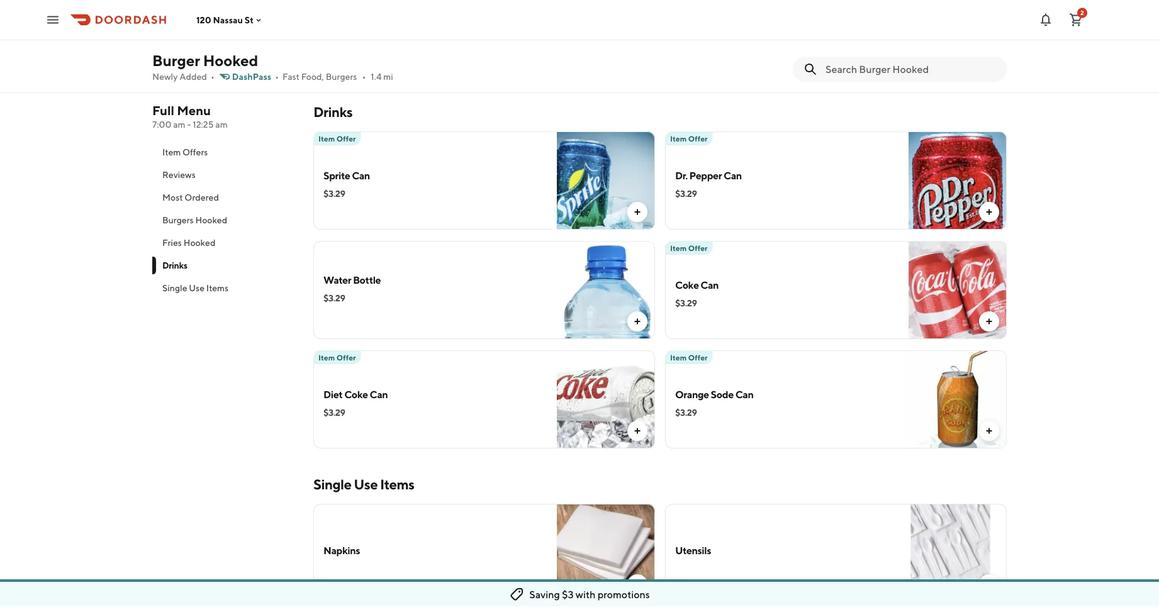 Task type: locate. For each thing, give the bounding box(es) containing it.
hooked for burger hooked
[[203, 51, 258, 69]]

napkins
[[324, 545, 360, 557]]

1 horizontal spatial with
[[576, 589, 596, 601]]

1 horizontal spatial drinks
[[314, 104, 353, 120]]

item offers
[[162, 147, 208, 157]]

0 horizontal spatial use
[[189, 283, 205, 293]]

1 horizontal spatial burgers
[[326, 71, 357, 82]]

2 add item to cart image from the top
[[985, 317, 995, 327]]

fries down can
[[324, 27, 343, 38]]

offer for diet
[[337, 353, 356, 362]]

1 horizontal spatial single
[[314, 477, 352, 493]]

sprite can image
[[557, 132, 655, 230]]

burgers
[[326, 71, 357, 82], [162, 215, 194, 225]]

addictive
[[446, 15, 483, 25]]

offer up orange
[[689, 353, 708, 362]]

1 horizontal spatial items
[[380, 477, 415, 493]]

mi
[[384, 71, 393, 82]]

offer up diet coke can
[[337, 353, 356, 362]]

1 horizontal spatial •
[[275, 71, 279, 82]]

st
[[245, 15, 254, 25]]

item left offers
[[162, 147, 181, 157]]

offer
[[337, 134, 356, 143], [689, 134, 708, 143], [689, 244, 708, 252], [337, 353, 356, 362], [689, 353, 708, 362]]

can
[[332, 15, 347, 25]]

-
[[187, 119, 191, 130]]

1 vertical spatial use
[[354, 477, 378, 493]]

item for orange sode can
[[671, 353, 687, 362]]

item offer up orange
[[671, 353, 708, 362]]

with right "$3"
[[576, 589, 596, 601]]

orange
[[676, 389, 709, 401]]

drinks down fast food, burgers • 1.4 mi
[[314, 104, 353, 120]]

fast
[[283, 71, 300, 82]]

add item to cart image for diet coke can
[[633, 426, 643, 436]]

burger
[[152, 51, 200, 69]]

1 horizontal spatial am
[[216, 119, 228, 130]]

use
[[189, 283, 205, 293], [354, 477, 378, 493]]

item up diet
[[319, 353, 335, 362]]

item offer up diet
[[319, 353, 356, 362]]

1 • from the left
[[211, 71, 215, 82]]

0 vertical spatial coke
[[676, 279, 699, 291]]

•
[[211, 71, 215, 82], [275, 71, 279, 82], [362, 71, 366, 82]]

bottle
[[353, 274, 381, 286]]

coke can image
[[909, 241, 1007, 339]]

burgers down most
[[162, 215, 194, 225]]

fries inside button
[[162, 238, 182, 248]]

coke
[[676, 279, 699, 291], [345, 389, 368, 401]]

can
[[352, 170, 370, 182], [724, 170, 742, 182], [701, 279, 719, 291], [370, 389, 388, 401], [736, 389, 754, 401]]

add item to cart image for orange sode can
[[985, 426, 995, 436]]

offer up sprite can
[[337, 134, 356, 143]]

0 horizontal spatial with
[[411, 15, 429, 25]]

1 vertical spatial hooked
[[195, 215, 227, 225]]

burger hooked
[[152, 51, 258, 69]]

fries hooked button
[[152, 232, 298, 254]]

single use items inside button
[[162, 283, 229, 293]]

$3.29 down coke can
[[676, 298, 697, 309]]

add item to cart image for sprite can
[[633, 207, 643, 217]]

single use items
[[162, 283, 229, 293], [314, 477, 415, 493]]

add item to cart image
[[985, 54, 995, 64], [633, 207, 643, 217], [633, 317, 643, 327], [633, 426, 643, 436], [985, 426, 995, 436], [633, 580, 643, 590]]

120 nassau st
[[196, 15, 254, 25]]

$3.29 down dr.
[[676, 189, 697, 199]]

0 horizontal spatial items
[[206, 283, 229, 293]]

drinks
[[314, 104, 353, 120], [162, 260, 187, 271]]

items
[[206, 283, 229, 293], [380, 477, 415, 493]]

notification bell image
[[1039, 12, 1054, 27]]

1 vertical spatial coke
[[345, 389, 368, 401]]

item
[[319, 134, 335, 143], [671, 134, 687, 143], [162, 147, 181, 157], [671, 244, 687, 252], [319, 353, 335, 362], [671, 353, 687, 362]]

add item to cart image for single use items
[[985, 580, 995, 590]]

fries down burgers hooked
[[162, 238, 182, 248]]

drinks down fries hooked
[[162, 260, 187, 271]]

burgers hooked button
[[152, 209, 298, 232]]

120
[[196, 15, 211, 25]]

0 horizontal spatial am
[[173, 119, 186, 130]]

promotions
[[598, 589, 650, 601]]

0 horizontal spatial single
[[162, 283, 187, 293]]

food,
[[301, 71, 324, 82]]

0 vertical spatial add item to cart image
[[985, 207, 995, 217]]

dr.
[[676, 170, 688, 182]]

3 add item to cart image from the top
[[985, 580, 995, 590]]

with left our
[[411, 15, 429, 25]]

7:00
[[152, 119, 172, 130]]

offer up coke can
[[689, 244, 708, 252]]

$3.29 for diet coke can
[[324, 408, 345, 418]]

1 vertical spatial with
[[576, 589, 596, 601]]

1 vertical spatial burgers
[[162, 215, 194, 225]]

0 horizontal spatial burgers
[[162, 215, 194, 225]]

• down burger hooked
[[211, 71, 215, 82]]

single inside button
[[162, 283, 187, 293]]

hooked up dashpass at the top left of the page
[[203, 51, 258, 69]]

with inside u can never go wrong with our addictive sweet potato fries
[[411, 15, 429, 25]]

0 vertical spatial use
[[189, 283, 205, 293]]

open menu image
[[45, 12, 60, 27]]

item offer up sprite
[[319, 134, 356, 143]]

item offers button
[[152, 141, 298, 164]]

item for dr. pepper can
[[671, 134, 687, 143]]

1 horizontal spatial use
[[354, 477, 378, 493]]

add item to cart image for $3.29
[[633, 317, 643, 327]]

newly
[[152, 71, 178, 82]]

• left 1.4
[[362, 71, 366, 82]]

$3.29
[[324, 189, 345, 199], [676, 189, 697, 199], [324, 293, 345, 303], [676, 298, 697, 309], [324, 408, 345, 418], [676, 408, 697, 418]]

$3.29 down orange
[[676, 408, 697, 418]]

item up dr.
[[671, 134, 687, 143]]

2 vertical spatial add item to cart image
[[985, 580, 995, 590]]

can for orange sode can
[[736, 389, 754, 401]]

$3.29 for orange sode can
[[676, 408, 697, 418]]

2 am from the left
[[216, 119, 228, 130]]

0 vertical spatial single use items
[[162, 283, 229, 293]]

am left -
[[173, 119, 186, 130]]

hooked inside fries hooked button
[[184, 238, 216, 248]]

0 vertical spatial hooked
[[203, 51, 258, 69]]

hooked down the ordered
[[195, 215, 227, 225]]

hooked inside burgers hooked button
[[195, 215, 227, 225]]

am right 12:25
[[216, 119, 228, 130]]

1 horizontal spatial fries
[[324, 27, 343, 38]]

item offer
[[319, 134, 356, 143], [671, 134, 708, 143], [671, 244, 708, 252], [319, 353, 356, 362], [671, 353, 708, 362]]

item offer for sprite
[[319, 134, 356, 143]]

1 horizontal spatial single use items
[[314, 477, 415, 493]]

saving $3 with promotions
[[530, 589, 650, 601]]

hooked down burgers hooked
[[184, 238, 216, 248]]

1 vertical spatial fries
[[162, 238, 182, 248]]

am
[[173, 119, 186, 130], [216, 119, 228, 130]]

item up orange
[[671, 353, 687, 362]]

$3.29 down sprite
[[324, 189, 345, 199]]

2 horizontal spatial •
[[362, 71, 366, 82]]

0 vertical spatial drinks
[[314, 104, 353, 120]]

fries
[[324, 27, 343, 38], [162, 238, 182, 248]]

newly added •
[[152, 71, 215, 82]]

hooked
[[203, 51, 258, 69], [195, 215, 227, 225], [184, 238, 216, 248]]

with
[[411, 15, 429, 25], [576, 589, 596, 601]]

2 vertical spatial hooked
[[184, 238, 216, 248]]

item up sprite
[[319, 134, 335, 143]]

0 horizontal spatial single use items
[[162, 283, 229, 293]]

item offer up dr.
[[671, 134, 708, 143]]

full menu 7:00 am - 12:25 am
[[152, 103, 228, 130]]

0 vertical spatial fries
[[324, 27, 343, 38]]

item offer up coke can
[[671, 244, 708, 252]]

utensils image
[[909, 504, 1007, 603]]

item offer for orange
[[671, 353, 708, 362]]

120 nassau st button
[[196, 15, 264, 25]]

1 vertical spatial add item to cart image
[[985, 317, 995, 327]]

0 vertical spatial single
[[162, 283, 187, 293]]

dr. pepper can image
[[909, 132, 1007, 230]]

1 vertical spatial single use items
[[314, 477, 415, 493]]

added
[[180, 71, 207, 82]]

0 vertical spatial with
[[411, 15, 429, 25]]

saving
[[530, 589, 560, 601]]

dashpass •
[[232, 71, 279, 82]]

utensils
[[676, 545, 712, 557]]

single use items button
[[152, 277, 298, 300]]

burgers right food,
[[326, 71, 357, 82]]

1 add item to cart image from the top
[[985, 207, 995, 217]]

2 items, open order cart image
[[1069, 12, 1084, 27]]

diet
[[324, 389, 343, 401]]

2
[[1081, 9, 1085, 16]]

$3.29 down diet
[[324, 408, 345, 418]]

napkins image
[[557, 504, 655, 603]]

1 vertical spatial drinks
[[162, 260, 187, 271]]

u
[[324, 15, 330, 25]]

0 horizontal spatial •
[[211, 71, 215, 82]]

item up coke can
[[671, 244, 687, 252]]

reviews
[[162, 170, 196, 180]]

sweet potato fries image
[[557, 0, 655, 76]]

0 vertical spatial items
[[206, 283, 229, 293]]

reviews button
[[152, 164, 298, 186]]

• left fast
[[275, 71, 279, 82]]

0 horizontal spatial fries
[[162, 238, 182, 248]]

go
[[373, 15, 383, 25]]

0 vertical spatial burgers
[[326, 71, 357, 82]]

single
[[162, 283, 187, 293], [314, 477, 352, 493]]

offer up pepper
[[689, 134, 708, 143]]

add item to cart image
[[985, 207, 995, 217], [985, 317, 995, 327], [985, 580, 995, 590]]



Task type: vqa. For each thing, say whether or not it's contained in the screenshot.
Create
no



Task type: describe. For each thing, give the bounding box(es) containing it.
orange sode can
[[676, 389, 754, 401]]

item offer for coke
[[671, 244, 708, 252]]

can for diet coke can
[[370, 389, 388, 401]]

12:25
[[193, 119, 214, 130]]

fries inside u can never go wrong with our addictive sweet potato fries
[[324, 27, 343, 38]]

dashpass
[[232, 71, 271, 82]]

our
[[431, 15, 444, 25]]

item offer for dr.
[[671, 134, 708, 143]]

most ordered
[[162, 192, 219, 203]]

dr. pepper can
[[676, 170, 742, 182]]

$3.29 for sprite can
[[324, 189, 345, 199]]

full
[[152, 103, 174, 118]]

$3.29 down the water
[[324, 293, 345, 303]]

$5.49
[[676, 36, 698, 47]]

items inside button
[[206, 283, 229, 293]]

item for diet coke can
[[319, 353, 335, 362]]

1.4
[[371, 71, 382, 82]]

offers
[[183, 147, 208, 157]]

nassau
[[213, 15, 243, 25]]

item offer for diet
[[319, 353, 356, 362]]

burgers hooked
[[162, 215, 227, 225]]

fast food, burgers • 1.4 mi
[[283, 71, 393, 82]]

orange sode can image
[[909, 351, 1007, 449]]

water bottle
[[324, 274, 381, 286]]

u can never go wrong with our addictive sweet potato fries
[[324, 15, 539, 38]]

2 button
[[1064, 7, 1089, 32]]

sprite
[[324, 170, 350, 182]]

offer for sprite
[[337, 134, 356, 143]]

$3.29 for dr. pepper can
[[676, 189, 697, 199]]

2 • from the left
[[275, 71, 279, 82]]

offer for dr.
[[689, 134, 708, 143]]

burgers inside burgers hooked button
[[162, 215, 194, 225]]

water bottle image
[[557, 241, 655, 339]]

diet coke can image
[[557, 351, 655, 449]]

$3
[[562, 589, 574, 601]]

most
[[162, 192, 183, 203]]

3 • from the left
[[362, 71, 366, 82]]

menu
[[177, 103, 211, 118]]

0 horizontal spatial drinks
[[162, 260, 187, 271]]

sweet
[[485, 15, 510, 25]]

add item to cart image for drinks
[[985, 207, 995, 217]]

item inside item offers button
[[162, 147, 181, 157]]

offer for coke
[[689, 244, 708, 252]]

diet coke can
[[324, 389, 388, 401]]

french fries image
[[909, 0, 1007, 76]]

never
[[348, 15, 371, 25]]

most ordered button
[[152, 186, 298, 209]]

coke can
[[676, 279, 719, 291]]

water
[[324, 274, 351, 286]]

use inside button
[[189, 283, 205, 293]]

ordered
[[185, 192, 219, 203]]

$3.29 for coke can
[[676, 298, 697, 309]]

1 vertical spatial items
[[380, 477, 415, 493]]

sprite can
[[324, 170, 370, 182]]

1 vertical spatial single
[[314, 477, 352, 493]]

can for dr. pepper can
[[724, 170, 742, 182]]

wrong
[[385, 15, 410, 25]]

Item Search search field
[[826, 62, 997, 76]]

sode
[[711, 389, 734, 401]]

fries hooked
[[162, 238, 216, 248]]

offer for orange
[[689, 353, 708, 362]]

hooked for fries hooked
[[184, 238, 216, 248]]

item for sprite can
[[319, 134, 335, 143]]

pepper
[[690, 170, 722, 182]]

0 horizontal spatial coke
[[345, 389, 368, 401]]

hooked for burgers hooked
[[195, 215, 227, 225]]

item for coke can
[[671, 244, 687, 252]]

1 am from the left
[[173, 119, 186, 130]]

potato
[[512, 15, 539, 25]]

1 horizontal spatial coke
[[676, 279, 699, 291]]



